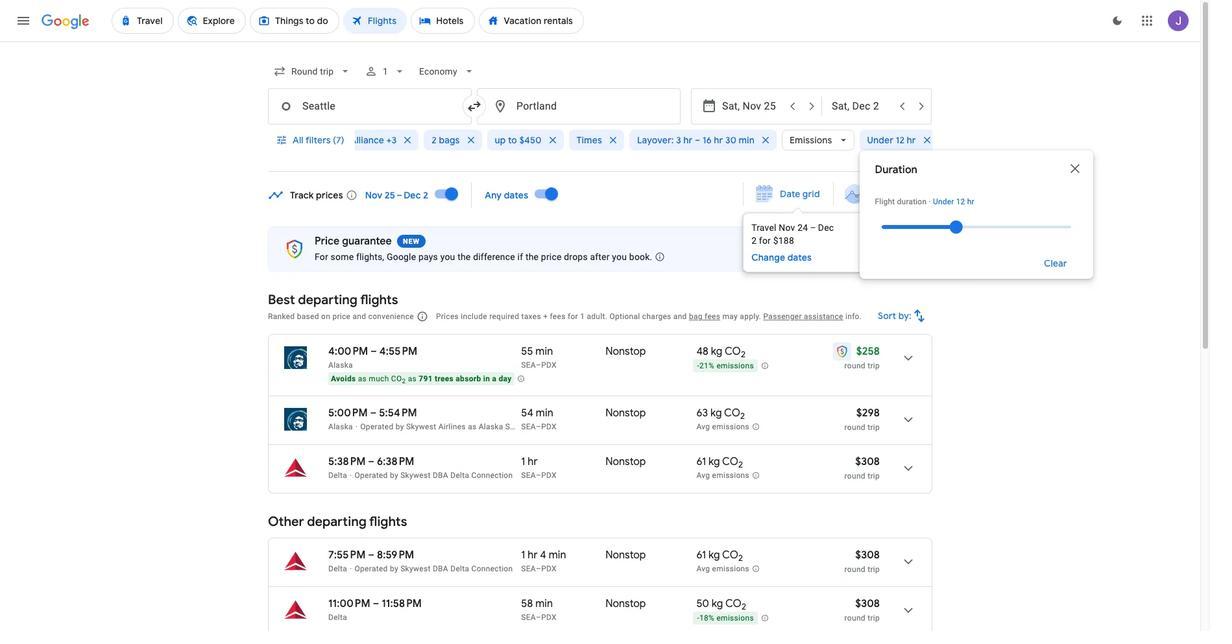 Task type: locate. For each thing, give the bounding box(es) containing it.
round down $298 text field
[[845, 423, 866, 432]]

trip for 58 min
[[868, 614, 880, 623]]

min
[[739, 134, 755, 146], [536, 345, 553, 358], [536, 407, 554, 420], [549, 549, 567, 562], [536, 598, 553, 611]]

0 horizontal spatial as
[[358, 375, 367, 384]]

2 and from the left
[[674, 312, 687, 321]]

kg up 50
[[709, 549, 720, 562]]

4 nonstop from the top
[[606, 549, 646, 562]]

– left arrival time: 6:38 pm. text field
[[368, 456, 375, 469]]

trip up 308 us dollars text box
[[868, 566, 880, 575]]

0 vertical spatial for
[[760, 236, 771, 246]]

kg inside 63 kg co 2
[[711, 407, 722, 420]]

Arrival time: 5:54 PM. text field
[[379, 407, 417, 420]]

you
[[441, 252, 456, 262], [613, 252, 627, 262]]

round inside $298 round trip
[[845, 423, 866, 432]]

4 round from the top
[[845, 566, 866, 575]]

flights for best departing flights
[[360, 292, 398, 308]]

0 vertical spatial under
[[868, 134, 894, 146]]

Return text field
[[832, 89, 892, 124]]

308 us dollars text field left flight details. leaves seattle-tacoma international airport at 7:55 pm on saturday, november 25 and arrives at portland international airport at 8:59 pm on saturday, november 25. image
[[856, 549, 880, 562]]

co for 1 hr 4 min
[[723, 549, 739, 562]]

min for 54 min
[[536, 407, 554, 420]]

flight details. leaves seattle-tacoma international airport at 5:00 pm on saturday, november 25 and arrives at portland international airport at 5:54 pm on saturday, november 25. image
[[893, 405, 925, 436]]

find the best price region
[[268, 178, 973, 273]]

0 vertical spatial connection
[[472, 471, 513, 480]]

nov up $188
[[779, 223, 796, 233]]

1 horizontal spatial you
[[613, 252, 627, 262]]

0 vertical spatial dates
[[504, 189, 529, 201]]

$308 round trip for 1 hr 4 min
[[845, 549, 880, 575]]

1 nonstop flight. element from the top
[[606, 345, 646, 360]]

clear
[[1045, 258, 1068, 269]]

operated down 5:38 pm – 6:38 pm
[[355, 471, 388, 480]]

min inside 1 hr 4 min sea – pdx
[[549, 549, 567, 562]]

4 pdx from the top
[[542, 565, 557, 574]]

–
[[695, 134, 701, 146], [371, 345, 377, 358], [536, 361, 542, 370], [370, 407, 377, 420], [536, 423, 542, 432], [368, 456, 375, 469], [536, 471, 542, 480], [368, 549, 375, 562], [536, 565, 542, 574], [373, 598, 379, 611], [536, 614, 542, 623]]

2 inside avoids as much co 2 as 791 trees absorb in a day
[[402, 378, 406, 385]]

0 vertical spatial avg emissions
[[697, 423, 750, 432]]

leaves seattle-tacoma international airport at 7:55 pm on saturday, november 25 and arrives at portland international airport at 8:59 pm on saturday, november 25. element
[[329, 549, 414, 562]]

63
[[697, 407, 708, 420]]

nonstop flight. element for 1 hr
[[606, 456, 646, 471]]

0 vertical spatial skywest
[[406, 423, 437, 432]]

2 bags button
[[424, 125, 482, 156]]

by for 6:38 pm
[[390, 471, 399, 480]]

and
[[353, 312, 366, 321], [674, 312, 687, 321]]

1 connection from the top
[[472, 471, 513, 480]]

co inside 63 kg co 2
[[725, 407, 741, 420]]

operated
[[361, 423, 394, 432], [355, 471, 388, 480], [355, 565, 388, 574]]

layover: 3 hr – 16 hr 30 min button
[[630, 125, 777, 156]]

flight duration · under 12 hr
[[876, 197, 975, 206]]

2 up -21% emissions
[[741, 349, 746, 360]]

avg for 1 hr 4 min
[[697, 565, 711, 574]]

2 inside 50 kg co 2
[[742, 602, 747, 613]]

0 vertical spatial -
[[698, 362, 700, 371]]

for
[[760, 236, 771, 246], [568, 312, 578, 321]]

3 trip from the top
[[868, 472, 880, 481]]

star alliance +3 button
[[323, 125, 419, 156]]

2 $308 from the top
[[856, 549, 880, 562]]

sea inside the 1 hr sea – pdx
[[522, 471, 536, 480]]

1 horizontal spatial as
[[408, 375, 417, 384]]

flights up convenience
[[360, 292, 398, 308]]

include
[[461, 312, 488, 321]]

61 for min
[[697, 549, 707, 562]]

2 vertical spatial $308 round trip
[[845, 598, 880, 623]]

2 up -18% emissions
[[742, 602, 747, 613]]

2 avg emissions from the top
[[697, 472, 750, 481]]

5 pdx from the top
[[542, 614, 557, 623]]

price
[[871, 188, 893, 200], [315, 235, 340, 248]]

0 vertical spatial operated
[[361, 423, 394, 432]]

round down $258
[[845, 362, 866, 371]]

– down total duration 55 min. element
[[536, 361, 542, 370]]

avoids as much co2 as 791 trees absorb in a day. learn more about this calculation. image
[[517, 375, 525, 383]]

Departure text field
[[723, 89, 782, 124]]

skywest down 5:54 pm
[[406, 423, 437, 432]]

0 horizontal spatial you
[[441, 252, 456, 262]]

2 308 us dollars text field from the top
[[856, 549, 880, 562]]

duration
[[876, 164, 918, 177]]

trip for 1 hr
[[868, 472, 880, 481]]

under
[[868, 134, 894, 146], [934, 197, 955, 206]]

min right the 55
[[536, 345, 553, 358]]

None field
[[268, 60, 357, 83], [414, 60, 481, 83], [268, 60, 357, 83], [414, 60, 481, 83]]

sea inside 58 min sea – pdx
[[522, 614, 536, 623]]

best
[[268, 292, 295, 308]]

trip down $298 text field
[[868, 423, 880, 432]]

1 vertical spatial -
[[698, 614, 700, 623]]

0 horizontal spatial nov
[[365, 189, 383, 201]]

1 the from the left
[[458, 252, 471, 262]]

61 for –
[[697, 456, 707, 469]]

3 sea from the top
[[522, 471, 536, 480]]

nonstop flight. element for 55 min
[[606, 345, 646, 360]]

co up 50 kg co 2
[[723, 549, 739, 562]]

trip
[[868, 362, 880, 371], [868, 423, 880, 432], [868, 472, 880, 481], [868, 566, 880, 575], [868, 614, 880, 623]]

dba
[[433, 471, 449, 480], [433, 565, 449, 574]]

dba for 8:59 pm
[[433, 565, 449, 574]]

1 and from the left
[[353, 312, 366, 321]]

2 vertical spatial avg emissions
[[697, 565, 750, 574]]

trip left flight details. leaves seattle-tacoma international airport at 5:38 pm on saturday, november 25 and arrives at portland international airport at 6:38 pm on saturday, november 25. "image"
[[868, 472, 880, 481]]

2 left bags
[[432, 134, 437, 146]]

1 $308 from the top
[[856, 456, 880, 469]]

1 horizontal spatial nov
[[779, 223, 796, 233]]

airlines
[[439, 423, 466, 432]]

– inside 4:00 pm – 4:55 pm alaska
[[371, 345, 377, 358]]

total duration 1 hr 4 min. element
[[522, 549, 606, 564]]

Departure time: 5:38 PM. text field
[[329, 456, 366, 469]]

2 sea from the top
[[522, 423, 536, 432]]

min right '30'
[[739, 134, 755, 146]]

1 vertical spatial 61 kg co 2
[[697, 549, 744, 564]]

5 round from the top
[[845, 614, 866, 623]]

as left the much
[[358, 375, 367, 384]]

1
[[383, 66, 389, 77], [581, 312, 585, 321], [522, 456, 526, 469], [522, 549, 526, 562]]

5:54 pm
[[379, 407, 417, 420]]

1 308 us dollars text field from the top
[[856, 456, 880, 469]]

258 US dollars text field
[[857, 345, 880, 358]]

1 vertical spatial 308 us dollars text field
[[856, 549, 880, 562]]

1 avg from the top
[[697, 423, 711, 432]]

$308 for 1 hr 4 min
[[856, 549, 880, 562]]

nov for 24 – dec
[[779, 223, 796, 233]]

leaves seattle-tacoma international airport at 11:00 pm on saturday, november 25 and arrives at portland international airport at 11:58 pm on saturday, november 25. element
[[329, 598, 422, 611]]

avoids as much co 2 as 791 trees absorb in a day
[[331, 375, 512, 385]]

as left 791
[[408, 375, 417, 384]]

61 kg co 2 up 50 kg co 2
[[697, 549, 744, 564]]

sea for 1
[[522, 471, 536, 480]]

pdx for 1 hr
[[542, 471, 557, 480]]

nov inside nov 24 – dec 2
[[779, 223, 796, 233]]

kg right 48
[[711, 345, 723, 358]]

1 inside the 1 hr sea – pdx
[[522, 456, 526, 469]]

61 kg co 2 down 63 kg co 2
[[697, 456, 744, 471]]

3 avg emissions from the top
[[697, 565, 750, 574]]

book.
[[630, 252, 653, 262]]

0 horizontal spatial 12
[[896, 134, 905, 146]]

co down 63 kg co 2
[[723, 456, 739, 469]]

hr down skywest
[[528, 456, 538, 469]]

1 horizontal spatial under
[[934, 197, 955, 206]]

hr right 16
[[714, 134, 724, 146]]

you right the pays
[[441, 252, 456, 262]]

co for 55 min
[[725, 345, 741, 358]]

3 $308 round trip from the top
[[845, 598, 880, 623]]

1 vertical spatial connection
[[472, 565, 513, 574]]

0 vertical spatial 12
[[896, 134, 905, 146]]

New feature text field
[[397, 235, 426, 248]]

under 12 hr
[[868, 134, 917, 146]]

min right 58
[[536, 598, 553, 611]]

0 vertical spatial operated by skywest dba delta connection
[[355, 471, 513, 480]]

change
[[752, 252, 786, 264]]

you right after
[[613, 252, 627, 262]]

up
[[495, 134, 506, 146]]

skywest down 8:59 pm
[[401, 565, 431, 574]]

2 dba from the top
[[433, 565, 449, 574]]

1 hr sea – pdx
[[522, 456, 557, 480]]

round for 1 hr 4 min
[[845, 566, 866, 575]]

price guarantee
[[315, 235, 392, 248]]

1 pdx from the top
[[542, 361, 557, 370]]

sea inside 54 min sea – pdx
[[522, 423, 536, 432]]

connection left the 1 hr sea – pdx
[[472, 471, 513, 480]]

1 horizontal spatial price
[[541, 252, 562, 262]]

pdx inside 1 hr 4 min sea – pdx
[[542, 565, 557, 574]]

round
[[845, 362, 866, 371], [845, 423, 866, 432], [845, 472, 866, 481], [845, 566, 866, 575], [845, 614, 866, 623]]

any
[[485, 189, 502, 201]]

4 nonstop flight. element from the top
[[606, 549, 646, 564]]

round for 58 min
[[845, 614, 866, 623]]

min inside 58 min sea – pdx
[[536, 598, 553, 611]]

nov
[[365, 189, 383, 201], [779, 223, 796, 233]]

2 round from the top
[[845, 423, 866, 432]]

0 horizontal spatial under
[[868, 134, 894, 146]]

grid
[[803, 188, 821, 200]]

learn more about ranking image
[[417, 311, 428, 323]]

2 the from the left
[[526, 252, 539, 262]]

2 avg from the top
[[697, 472, 711, 481]]

2 up 50 kg co 2
[[739, 553, 744, 564]]

min inside 55 min sea – pdx
[[536, 345, 553, 358]]

avg emissions for 54 min
[[697, 423, 750, 432]]

kg right 50
[[712, 598, 724, 611]]

departing up the on
[[298, 292, 358, 308]]

sea up 58
[[522, 565, 536, 574]]

0 vertical spatial 61
[[697, 456, 707, 469]]

sea inside 1 hr 4 min sea – pdx
[[522, 565, 536, 574]]

·
[[929, 197, 932, 206]]

2 nonstop from the top
[[606, 407, 646, 420]]

1 operated by skywest dba delta connection from the top
[[355, 471, 513, 480]]

close dialog image
[[1068, 161, 1083, 177]]

pdx down the total duration 1 hr. element
[[542, 471, 557, 480]]

by down 6:38 pm
[[390, 471, 399, 480]]

2 vertical spatial by
[[390, 565, 399, 574]]

0 vertical spatial 308 us dollars text field
[[856, 456, 880, 469]]

for down travel
[[760, 236, 771, 246]]

None search field
[[268, 56, 1094, 279]]

3 avg from the top
[[697, 565, 711, 574]]

kg inside 48 kg co 2
[[711, 345, 723, 358]]

Departure time: 11:00 PM. text field
[[329, 598, 371, 611]]

for left adult.
[[568, 312, 578, 321]]

- down 50
[[698, 614, 700, 623]]

2 pdx from the top
[[542, 423, 557, 432]]

emissions
[[717, 362, 754, 371], [713, 423, 750, 432], [713, 472, 750, 481], [713, 565, 750, 574], [717, 614, 754, 623]]

round down 308 us dollars text box
[[845, 614, 866, 623]]

5:00 pm – 5:54 pm
[[329, 407, 417, 420]]

0 horizontal spatial the
[[458, 252, 471, 262]]

– left 4:55 pm
[[371, 345, 377, 358]]

min inside 54 min sea – pdx
[[536, 407, 554, 420]]

some
[[331, 252, 354, 262]]

1 horizontal spatial the
[[526, 252, 539, 262]]

2 - from the top
[[698, 614, 700, 623]]

1 vertical spatial 61
[[697, 549, 707, 562]]

operated by skywest dba delta connection down arrival time: 6:38 pm. text field
[[355, 471, 513, 480]]

2 $308 round trip from the top
[[845, 549, 880, 575]]

12 right ·
[[957, 197, 966, 206]]

co inside 48 kg co 2
[[725, 345, 741, 358]]

– down total duration 58 min. element
[[536, 614, 542, 623]]

sea down the 55
[[522, 361, 536, 370]]

0 horizontal spatial price
[[333, 312, 351, 321]]

0 horizontal spatial dates
[[504, 189, 529, 201]]

$308 round trip up 308 us dollars text box
[[845, 549, 880, 575]]

2 right "63"
[[741, 411, 746, 422]]

price inside 'button'
[[871, 188, 893, 200]]

nov 24 – dec 2
[[752, 223, 835, 246]]

in
[[484, 375, 490, 384]]

$308 left flight details. leaves seattle-tacoma international airport at 7:55 pm on saturday, november 25 and arrives at portland international airport at 8:59 pm on saturday, november 25. image
[[856, 549, 880, 562]]

– left "arrival time: 11:58 pm." text field
[[373, 598, 379, 611]]

skywest down 6:38 pm
[[401, 471, 431, 480]]

0 vertical spatial price
[[871, 188, 893, 200]]

co for 1 hr
[[723, 456, 739, 469]]

1 vertical spatial $308
[[856, 549, 880, 562]]

departing for other
[[307, 514, 367, 530]]

1 dba from the top
[[433, 471, 449, 480]]

co inside 50 kg co 2
[[726, 598, 742, 611]]

price for price guarantee
[[315, 235, 340, 248]]

0 vertical spatial avg
[[697, 423, 711, 432]]

2 down travel
[[752, 236, 757, 246]]

1 vertical spatial avg
[[697, 472, 711, 481]]

0 vertical spatial price
[[541, 252, 562, 262]]

2 61 from the top
[[697, 549, 707, 562]]

2 vertical spatial avg
[[697, 565, 711, 574]]

0 vertical spatial by
[[396, 423, 404, 432]]

dates right any
[[504, 189, 529, 201]]

alaska left skywest
[[479, 423, 504, 432]]

if
[[518, 252, 523, 262]]

emissions for 1 hr 4 min
[[713, 565, 750, 574]]

61 kg co 2 for –
[[697, 456, 744, 471]]

3 nonstop from the top
[[606, 456, 646, 469]]

0 vertical spatial $308 round trip
[[845, 456, 880, 481]]

0 vertical spatial dba
[[433, 471, 449, 480]]

pdx down total duration 54 min. element
[[542, 423, 557, 432]]

0 horizontal spatial fees
[[550, 312, 566, 321]]

0 vertical spatial 61 kg co 2
[[697, 456, 744, 471]]

min right 54
[[536, 407, 554, 420]]

1 trip from the top
[[868, 362, 880, 371]]

price graph button
[[837, 182, 930, 206]]

3 pdx from the top
[[542, 471, 557, 480]]

kg
[[711, 345, 723, 358], [711, 407, 722, 420], [709, 456, 720, 469], [709, 549, 720, 562], [712, 598, 724, 611]]

sea down 58
[[522, 614, 536, 623]]

co right "63"
[[725, 407, 741, 420]]

2 vertical spatial $308
[[856, 598, 880, 611]]

delta
[[329, 471, 347, 480], [451, 471, 470, 480], [329, 565, 347, 574], [451, 565, 470, 574], [329, 614, 347, 623]]

1 - from the top
[[698, 362, 700, 371]]

2 nonstop flight. element from the top
[[606, 407, 646, 422]]

main menu image
[[16, 13, 31, 29]]

passenger
[[764, 312, 802, 321]]

emissions for 54 min
[[713, 423, 750, 432]]

0 vertical spatial $308
[[856, 456, 880, 469]]

2 vertical spatial skywest
[[401, 565, 431, 574]]

5 nonstop flight. element from the top
[[606, 598, 646, 613]]

2 right 25 – dec on the left top
[[424, 189, 429, 201]]

61
[[697, 456, 707, 469], [697, 549, 707, 562]]

2 left 791
[[402, 378, 406, 385]]

1 horizontal spatial 12
[[957, 197, 966, 206]]

nonstop flight. element for 58 min
[[606, 598, 646, 613]]

4 trip from the top
[[868, 566, 880, 575]]

guarantee
[[342, 235, 392, 248]]

0 horizontal spatial and
[[353, 312, 366, 321]]

operated by skywest airlines as alaska skywest
[[361, 423, 537, 432]]

operated down 5:00 pm – 5:54 pm
[[361, 423, 394, 432]]

co for 54 min
[[725, 407, 741, 420]]

2 vertical spatial operated
[[355, 565, 388, 574]]

0 horizontal spatial for
[[568, 312, 578, 321]]

trip inside $298 round trip
[[868, 423, 880, 432]]

1 vertical spatial skywest
[[401, 471, 431, 480]]

1 avg emissions from the top
[[697, 423, 750, 432]]

and down best departing flights
[[353, 312, 366, 321]]

1 61 kg co 2 from the top
[[697, 456, 744, 471]]

0 vertical spatial flights
[[360, 292, 398, 308]]

1 $308 round trip from the top
[[845, 456, 880, 481]]

1 horizontal spatial for
[[760, 236, 771, 246]]

kg inside 50 kg co 2
[[712, 598, 724, 611]]

61 up 50
[[697, 549, 707, 562]]

4 sea from the top
[[522, 565, 536, 574]]

1 vertical spatial flights
[[370, 514, 407, 530]]

2 you from the left
[[613, 252, 627, 262]]

-21% emissions
[[698, 362, 754, 371]]

1 horizontal spatial dates
[[788, 252, 812, 264]]

1 nonstop from the top
[[606, 345, 646, 358]]

dba for 6:38 pm
[[433, 471, 449, 480]]

1 vertical spatial operated
[[355, 471, 388, 480]]

$308 round trip left flight details. leaves seattle-tacoma international airport at 5:38 pm on saturday, november 25 and arrives at portland international airport at 6:38 pm on saturday, november 25. "image"
[[845, 456, 880, 481]]

1 horizontal spatial and
[[674, 312, 687, 321]]

under up duration
[[868, 134, 894, 146]]

alaska up the avoids
[[329, 361, 353, 370]]

flights up 8:59 pm
[[370, 514, 407, 530]]

flights for other departing flights
[[370, 514, 407, 530]]

avg for 54 min
[[697, 423, 711, 432]]

nonstop flight. element
[[606, 345, 646, 360], [606, 407, 646, 422], [606, 456, 646, 471], [606, 549, 646, 564], [606, 598, 646, 613]]

- down 48
[[698, 362, 700, 371]]

kg down 63 kg co 2
[[709, 456, 720, 469]]

a
[[493, 375, 497, 384]]

5 nonstop from the top
[[606, 598, 646, 611]]

emissions for 1 hr
[[713, 472, 750, 481]]

3 round from the top
[[845, 472, 866, 481]]

6:38 pm
[[377, 456, 415, 469]]

2 61 kg co 2 from the top
[[697, 549, 744, 564]]

ranked
[[268, 312, 295, 321]]

the left difference
[[458, 252, 471, 262]]

1 vertical spatial dates
[[788, 252, 812, 264]]

optional
[[610, 312, 641, 321]]

on
[[321, 312, 331, 321]]

hr up duration
[[907, 134, 917, 146]]

avg for 1 hr
[[697, 472, 711, 481]]

sea down 54
[[522, 423, 536, 432]]

alliance
[[350, 134, 384, 146]]

$298
[[857, 407, 880, 420]]

round up 308 us dollars text box
[[845, 566, 866, 575]]

1 for 1
[[383, 66, 389, 77]]

None text field
[[268, 88, 472, 125], [477, 88, 681, 125], [268, 88, 472, 125], [477, 88, 681, 125]]

1 hr 4 min sea – pdx
[[522, 549, 567, 574]]

by
[[396, 423, 404, 432], [390, 471, 399, 480], [390, 565, 399, 574]]

pdx inside 58 min sea – pdx
[[542, 614, 557, 623]]

2 operated by skywest dba delta connection from the top
[[355, 565, 513, 574]]

5 sea from the top
[[522, 614, 536, 623]]

sea inside 55 min sea – pdx
[[522, 361, 536, 370]]

trip down 258 us dollars text field
[[868, 362, 880, 371]]

price up 'for'
[[315, 235, 340, 248]]

0 vertical spatial departing
[[298, 292, 358, 308]]

– down the total duration 1 hr. element
[[536, 471, 542, 480]]

min right 4
[[549, 549, 567, 562]]

3 nonstop flight. element from the top
[[606, 456, 646, 471]]

-
[[698, 362, 700, 371], [698, 614, 700, 623]]

dates down $188
[[788, 252, 812, 264]]

co up -21% emissions
[[725, 345, 741, 358]]

5 trip from the top
[[868, 614, 880, 623]]

co inside avoids as much co 2 as 791 trees absorb in a day
[[391, 375, 402, 384]]

3 $308 from the top
[[856, 598, 880, 611]]

skywest for 8:59 pm
[[401, 565, 431, 574]]

pdx inside the 1 hr sea – pdx
[[542, 471, 557, 480]]

2 inside 63 kg co 2
[[741, 411, 746, 422]]

0 vertical spatial nov
[[365, 189, 383, 201]]

hr
[[684, 134, 693, 146], [714, 134, 724, 146], [907, 134, 917, 146], [968, 197, 975, 206], [528, 456, 538, 469], [528, 549, 538, 562]]

1 vertical spatial by
[[390, 471, 399, 480]]

alaska
[[329, 361, 353, 370], [329, 423, 353, 432], [479, 423, 504, 432]]

round left flight details. leaves seattle-tacoma international airport at 5:38 pm on saturday, november 25 and arrives at portland international airport at 6:38 pm on saturday, november 25. "image"
[[845, 472, 866, 481]]

1 vertical spatial for
[[568, 312, 578, 321]]

co right the much
[[391, 375, 402, 384]]

1 horizontal spatial fees
[[705, 312, 721, 321]]

2 trip from the top
[[868, 423, 880, 432]]

0 horizontal spatial price
[[315, 235, 340, 248]]

nonstop for 58 min
[[606, 598, 646, 611]]

Departure time: 5:00 PM. text field
[[329, 407, 368, 420]]

ranked based on price and convenience
[[268, 312, 414, 321]]

delta inside 11:00 pm – 11:58 pm delta
[[329, 614, 347, 623]]

1 vertical spatial operated by skywest dba delta connection
[[355, 565, 513, 574]]

1 sea from the top
[[522, 361, 536, 370]]

leaves seattle-tacoma international airport at 5:00 pm on saturday, november 25 and arrives at portland international airport at 5:54 pm on saturday, november 25. element
[[329, 407, 417, 420]]

$308 for 1 hr
[[856, 456, 880, 469]]

48
[[697, 345, 709, 358]]

and left bag
[[674, 312, 687, 321]]

$308 left flight details. leaves seattle-tacoma international airport at 11:00 pm on saturday, november 25 and arrives at portland international airport at 11:58 pm on saturday, november 25. "icon"
[[856, 598, 880, 611]]

1 vertical spatial under
[[934, 197, 955, 206]]

operated by skywest dba delta connection
[[355, 471, 513, 480], [355, 565, 513, 574]]

operated down leaves seattle-tacoma international airport at 7:55 pm on saturday, november 25 and arrives at portland international airport at 8:59 pm on saturday, november 25. element
[[355, 565, 388, 574]]

learn more about price guarantee image
[[645, 242, 676, 273]]

1 vertical spatial price
[[315, 235, 340, 248]]

trip down 308 us dollars text box
[[868, 614, 880, 623]]

price left drops
[[541, 252, 562, 262]]

trip for 54 min
[[868, 423, 880, 432]]

1 vertical spatial nov
[[779, 223, 796, 233]]

duration
[[898, 197, 927, 206]]

1 vertical spatial dba
[[433, 565, 449, 574]]

pdx inside 55 min sea – pdx
[[542, 361, 557, 370]]

nov for 25 – dec
[[365, 189, 383, 201]]

main content
[[268, 178, 973, 632]]

-18% emissions
[[698, 614, 754, 623]]

nov right "learn more about tracked prices" icon
[[365, 189, 383, 201]]

1 inside popup button
[[383, 66, 389, 77]]

1 inside 1 hr 4 min sea – pdx
[[522, 549, 526, 562]]

298 US dollars text field
[[857, 407, 880, 420]]

1 vertical spatial avg emissions
[[697, 472, 750, 481]]

– left 16
[[695, 134, 701, 146]]

1 vertical spatial departing
[[307, 514, 367, 530]]

operated for 8:59 pm
[[355, 565, 388, 574]]

1 horizontal spatial price
[[871, 188, 893, 200]]

adult.
[[587, 312, 608, 321]]

the right if
[[526, 252, 539, 262]]

1 61 from the top
[[697, 456, 707, 469]]

12 up duration
[[896, 134, 905, 146]]

1 fees from the left
[[550, 312, 566, 321]]

main content containing best departing flights
[[268, 178, 973, 632]]

for
[[315, 252, 328, 262]]

2 connection from the top
[[472, 565, 513, 574]]

$308 round trip left flight details. leaves seattle-tacoma international airport at 11:00 pm on saturday, november 25 and arrives at portland international airport at 11:58 pm on saturday, november 25. "icon"
[[845, 598, 880, 623]]

operated by skywest dba delta connection down 8:59 pm
[[355, 565, 513, 574]]

pdx down total duration 55 min. element
[[542, 361, 557, 370]]

pdx down 4
[[542, 565, 557, 574]]

nonstop for 54 min
[[606, 407, 646, 420]]

price left graph
[[871, 188, 893, 200]]

308 US dollars text field
[[856, 456, 880, 469], [856, 549, 880, 562]]

 image
[[356, 423, 358, 432]]

pdx for 55 min
[[542, 361, 557, 370]]

308 us dollars text field left flight details. leaves seattle-tacoma international airport at 5:38 pm on saturday, november 25 and arrives at portland international airport at 6:38 pm on saturday, november 25. "image"
[[856, 456, 880, 469]]

fees
[[550, 312, 566, 321], [705, 312, 721, 321]]

pdx inside 54 min sea – pdx
[[542, 423, 557, 432]]

co up -18% emissions
[[726, 598, 742, 611]]

1 vertical spatial $308 round trip
[[845, 549, 880, 575]]



Task type: vqa. For each thing, say whether or not it's contained in the screenshot.
the bottommost AVG
yes



Task type: describe. For each thing, give the bounding box(es) containing it.
– inside 58 min sea – pdx
[[536, 614, 542, 623]]

times button
[[569, 125, 625, 156]]

63 kg co 2
[[697, 407, 746, 422]]

308 us dollars text field for –
[[856, 456, 880, 469]]

day
[[499, 375, 512, 384]]

flight details. leaves seattle-tacoma international airport at 7:55 pm on saturday, november 25 and arrives at portland international airport at 8:59 pm on saturday, november 25. image
[[893, 547, 925, 578]]

308 us dollars text field for min
[[856, 549, 880, 562]]

for some flights, google pays you the difference if the price drops after you book.
[[315, 252, 653, 262]]

charges
[[643, 312, 672, 321]]

alaska inside 4:00 pm – 4:55 pm alaska
[[329, 361, 353, 370]]

total duration 54 min. element
[[522, 407, 606, 422]]

– inside 1 hr 4 min sea – pdx
[[536, 565, 542, 574]]

2 bags
[[432, 134, 460, 146]]

2 inside popup button
[[432, 134, 437, 146]]

prices
[[316, 189, 343, 201]]

connection for 1 hr 4 min
[[472, 565, 513, 574]]

(7)
[[333, 134, 345, 146]]

bag
[[690, 312, 703, 321]]

sort
[[879, 310, 897, 322]]

trip for 1 hr 4 min
[[868, 566, 880, 575]]

all
[[293, 134, 304, 146]]

best departing flights
[[268, 292, 398, 308]]

54 min sea – pdx
[[522, 407, 557, 432]]

bags
[[439, 134, 460, 146]]

nonstop for 1 hr 4 min
[[606, 549, 646, 562]]

308 US dollars text field
[[856, 598, 880, 611]]

bag fees button
[[690, 312, 721, 321]]

21%
[[700, 362, 715, 371]]

Arrival time: 11:58 PM. text field
[[382, 598, 422, 611]]

2 horizontal spatial as
[[468, 423, 477, 432]]

7:55 pm
[[329, 549, 366, 562]]

– inside 54 min sea – pdx
[[536, 423, 542, 432]]

operated by skywest dba delta connection for 7:55 pm – 8:59 pm
[[355, 565, 513, 574]]

2 inside 48 kg co 2
[[741, 349, 746, 360]]

nonstop flight. element for 54 min
[[606, 407, 646, 422]]

12 inside popup button
[[896, 134, 905, 146]]

all filters (7)
[[293, 134, 345, 146]]

- for 50
[[698, 614, 700, 623]]

date grid
[[781, 188, 821, 200]]

may
[[723, 312, 738, 321]]

hr inside popup button
[[907, 134, 917, 146]]

change dates button
[[752, 251, 841, 264]]

$308 round trip for 58 min
[[845, 598, 880, 623]]

$308 round trip for 1 hr
[[845, 456, 880, 481]]

total duration 1 hr. element
[[522, 456, 606, 471]]

avg emissions for 1 hr 4 min
[[697, 565, 750, 574]]

- for 48
[[698, 362, 700, 371]]

learn more about tracked prices image
[[346, 189, 358, 201]]

flight
[[876, 197, 896, 206]]

apply.
[[740, 312, 762, 321]]

alaska down 5:00 pm
[[329, 423, 353, 432]]

flight details. leaves seattle-tacoma international airport at 11:00 pm on saturday, november 25 and arrives at portland international airport at 11:58 pm on saturday, november 25. image
[[893, 595, 925, 627]]

filters
[[306, 134, 331, 146]]

sea for 55
[[522, 361, 536, 370]]

$258
[[857, 345, 880, 358]]

total duration 55 min. element
[[522, 345, 606, 360]]

for $188 change dates
[[752, 236, 812, 264]]

4:00 pm – 4:55 pm alaska
[[329, 345, 418, 370]]

close image
[[943, 221, 953, 232]]

google
[[387, 252, 416, 262]]

nonstop for 55 min
[[606, 345, 646, 358]]

departing for best
[[298, 292, 358, 308]]

price graph
[[871, 188, 920, 200]]

flight details. leaves seattle-tacoma international airport at 5:38 pm on saturday, november 25 and arrives at portland international airport at 6:38 pm on saturday, november 25. image
[[893, 453, 925, 484]]

kg for 1 hr
[[709, 456, 720, 469]]

under 12 hr button
[[860, 125, 939, 156]]

clear button
[[1029, 248, 1083, 279]]

Arrival time: 4:55 PM. text field
[[380, 345, 418, 358]]

kg for 54 min
[[711, 407, 722, 420]]

16
[[703, 134, 712, 146]]

round for 1 hr
[[845, 472, 866, 481]]

by:
[[899, 310, 912, 322]]

hr right ·
[[968, 197, 975, 206]]

min for 58 min
[[536, 598, 553, 611]]

star alliance +3
[[331, 134, 397, 146]]

1 you from the left
[[441, 252, 456, 262]]

55
[[522, 345, 533, 358]]

58
[[522, 598, 533, 611]]

operated by skywest dba delta connection for 5:38 pm – 6:38 pm
[[355, 471, 513, 480]]

– inside 55 min sea – pdx
[[536, 361, 542, 370]]

flights,
[[356, 252, 385, 262]]

total duration 58 min. element
[[522, 598, 606, 613]]

791
[[419, 375, 433, 384]]

48 kg co 2
[[697, 345, 746, 360]]

$450
[[520, 134, 542, 146]]

round for 54 min
[[845, 423, 866, 432]]

convenience
[[369, 312, 414, 321]]

1 for 1 hr sea – pdx
[[522, 456, 526, 469]]

trees
[[435, 375, 454, 384]]

min for 55 min
[[536, 345, 553, 358]]

11:58 pm
[[382, 598, 422, 611]]

$308 for 58 min
[[856, 598, 880, 611]]

61 kg co 2 for min
[[697, 549, 744, 564]]

sort by:
[[879, 310, 912, 322]]

– inside the 1 hr sea – pdx
[[536, 471, 542, 480]]

Departure time: 4:00 PM. text field
[[329, 345, 368, 358]]

kg for 58 min
[[712, 598, 724, 611]]

2 inside nov 24 – dec 2
[[752, 236, 757, 246]]

4:00 pm
[[329, 345, 368, 358]]

drops
[[564, 252, 588, 262]]

– left arrival time: 5:54 pm. text box
[[370, 407, 377, 420]]

skywest
[[506, 423, 537, 432]]

date grid button
[[747, 182, 831, 206]]

min inside popup button
[[739, 134, 755, 146]]

5:00 pm
[[329, 407, 368, 420]]

none search field containing duration
[[268, 56, 1094, 279]]

dates inside for $188 change dates
[[788, 252, 812, 264]]

track prices
[[290, 189, 343, 201]]

other
[[268, 514, 304, 530]]

avg emissions for 1 hr
[[697, 472, 750, 481]]

1 round from the top
[[845, 362, 866, 371]]

operated for 6:38 pm
[[355, 471, 388, 480]]

5:38 pm
[[329, 456, 366, 469]]

swap origin and destination. image
[[467, 99, 482, 114]]

up to $450
[[495, 134, 542, 146]]

58 min sea – pdx
[[522, 598, 557, 623]]

nov 25 – dec 2
[[365, 189, 429, 201]]

7:55 pm – 8:59 pm
[[329, 549, 414, 562]]

under inside popup button
[[868, 134, 894, 146]]

track
[[290, 189, 314, 201]]

$298 round trip
[[845, 407, 880, 432]]

change appearance image
[[1103, 5, 1134, 36]]

hr inside 1 hr 4 min sea – pdx
[[528, 549, 538, 562]]

layover:
[[638, 134, 674, 146]]

– inside 11:00 pm – 11:58 pm delta
[[373, 598, 379, 611]]

11:00 pm – 11:58 pm delta
[[329, 598, 422, 623]]

travel
[[752, 223, 779, 233]]

new
[[403, 238, 420, 246]]

nonstop for 1 hr
[[606, 456, 646, 469]]

55 min sea – pdx
[[522, 345, 557, 370]]

– inside popup button
[[695, 134, 701, 146]]

much
[[369, 375, 389, 384]]

hr right 3
[[684, 134, 693, 146]]

1 vertical spatial 12
[[957, 197, 966, 206]]

assistance
[[805, 312, 844, 321]]

1 vertical spatial price
[[333, 312, 351, 321]]

– left arrival time: 8:59 pm. text field
[[368, 549, 375, 562]]

co for 58 min
[[726, 598, 742, 611]]

30
[[726, 134, 737, 146]]

sea for 58
[[522, 614, 536, 623]]

Arrival time: 8:59 PM. text field
[[377, 549, 414, 562]]

kg for 55 min
[[711, 345, 723, 358]]

price for price graph
[[871, 188, 893, 200]]

leaves seattle-tacoma international airport at 5:38 pm on saturday, november 25 and arrives at portland international airport at 6:38 pm on saturday, november 25. element
[[329, 456, 415, 469]]

for inside for $188 change dates
[[760, 236, 771, 246]]

date
[[781, 188, 801, 200]]

Arrival time: 6:38 PM. text field
[[377, 456, 415, 469]]

loading results progress bar
[[0, 42, 1201, 44]]

skywest for 6:38 pm
[[401, 471, 431, 480]]

times
[[577, 134, 603, 146]]

5:38 pm – 6:38 pm
[[329, 456, 415, 469]]

2 fees from the left
[[705, 312, 721, 321]]

kg for 1 hr 4 min
[[709, 549, 720, 562]]

all filters (7) button
[[268, 125, 355, 156]]

difference
[[473, 252, 515, 262]]

leaves seattle-tacoma international airport at 4:00 pm on saturday, november 25 and arrives at portland international airport at 4:55 pm on saturday, november 25. element
[[329, 345, 418, 358]]

by for 8:59 pm
[[390, 565, 399, 574]]

flight details. leaves seattle-tacoma international airport at 4:00 pm on saturday, november 25 and arrives at portland international airport at 4:55 pm on saturday, november 25. image
[[893, 343, 925, 374]]

connection for 1 hr
[[472, 471, 513, 480]]

star
[[331, 134, 348, 146]]

sea for 54
[[522, 423, 536, 432]]

+3
[[387, 134, 397, 146]]

50 kg co 2
[[697, 598, 747, 613]]

pdx for 58 min
[[542, 614, 557, 623]]

graph
[[895, 188, 920, 200]]

pdx for 54 min
[[542, 423, 557, 432]]

nonstop flight. element for 1 hr 4 min
[[606, 549, 646, 564]]

hr inside the 1 hr sea – pdx
[[528, 456, 538, 469]]

8:59 pm
[[377, 549, 414, 562]]

2 down 63 kg co 2
[[739, 460, 744, 471]]

Departure time: 7:55 PM. text field
[[329, 549, 366, 562]]

layover: 3 hr – 16 hr 30 min
[[638, 134, 755, 146]]

+
[[544, 312, 548, 321]]

any dates
[[485, 189, 529, 201]]

sort by: button
[[873, 301, 933, 332]]

1 for 1 hr 4 min sea – pdx
[[522, 549, 526, 562]]



